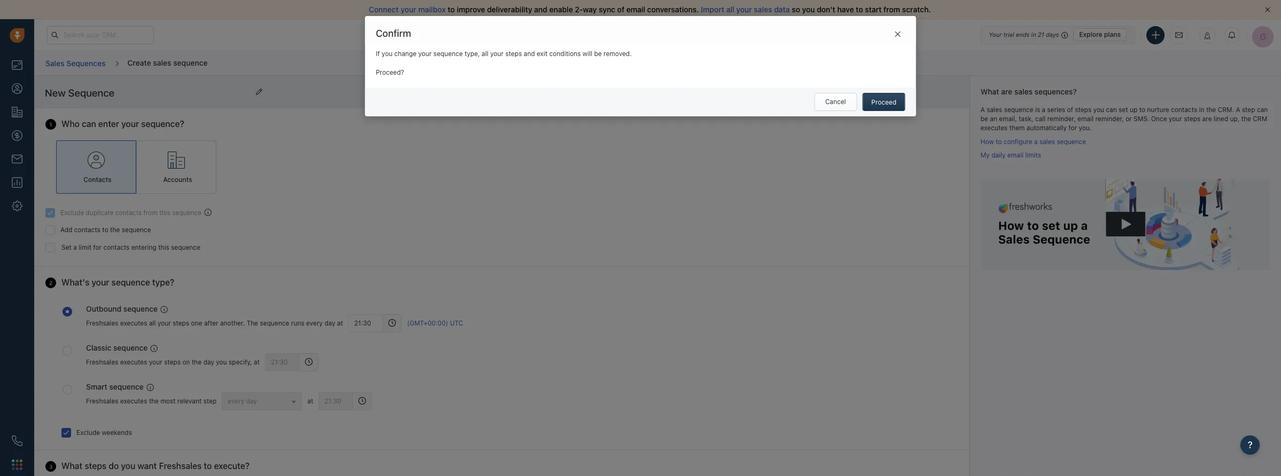 Task type: describe. For each thing, give the bounding box(es) containing it.
sales sequences
[[45, 59, 106, 68]]

sequences?
[[1035, 87, 1077, 96]]

your down '<span class=" ">sales reps can use this for traditional drip campaigns e.g. reengaging with cold prospects</span>' image
[[158, 320, 171, 328]]

sequence?
[[141, 119, 184, 129]]

(gmt+00:00) utc
[[407, 320, 463, 328]]

2-
[[575, 5, 583, 14]]

outbound
[[86, 305, 121, 314]]

proceed button
[[863, 93, 905, 111]]

set a limit for contacts entering this sequence
[[61, 244, 200, 252]]

sales down automatically
[[1040, 138, 1055, 146]]

send email image
[[1175, 30, 1183, 39]]

specify,
[[229, 359, 252, 367]]

0 vertical spatial of
[[617, 5, 625, 14]]

day inside button
[[246, 397, 257, 405]]

every inside button
[[228, 397, 244, 405]]

for inside a sales sequence is a series of steps you can set up to nurture contacts in the crm. a step can be an email, task, call reminder, email reminder, or sms. once your steps are lined up, the crm executes them automatically for you.
[[1069, 124, 1077, 132]]

connect your mailbox link
[[369, 5, 448, 14]]

freshsales for smart
[[86, 397, 118, 406]]

plans
[[1104, 30, 1121, 38]]

sequence down exclude duplicate contacts from this sequence
[[122, 226, 151, 234]]

2 horizontal spatial can
[[1257, 106, 1268, 114]]

your
[[989, 31, 1002, 38]]

email inside a sales sequence is a series of steps you can set up to nurture contacts in the crm. a step can be an email, task, call reminder, email reminder, or sms. once your steps are lined up, the crm executes them automatically for you.
[[1078, 115, 1094, 123]]

close image
[[1265, 7, 1271, 12]]

your left mailbox
[[401, 5, 416, 14]]

accounts
[[163, 176, 192, 184]]

nurture
[[1147, 106, 1169, 114]]

so
[[792, 5, 800, 14]]

sequence left '<span class=" ">sales reps can use this for traditional drip campaigns e.g. reengaging with cold prospects</span>' image
[[123, 305, 158, 314]]

contacts link
[[56, 141, 136, 194]]

your right "change"
[[418, 50, 432, 58]]

email,
[[999, 115, 1017, 123]]

improve
[[457, 5, 485, 14]]

sequence inside confirm dialog
[[434, 50, 463, 58]]

runs
[[291, 320, 304, 328]]

an
[[990, 115, 997, 123]]

1
[[49, 121, 52, 128]]

you inside confirm dialog
[[382, 50, 393, 58]]

sms.
[[1134, 115, 1149, 123]]

explore plans
[[1079, 30, 1121, 38]]

sync
[[599, 5, 615, 14]]

1 horizontal spatial can
[[1106, 106, 1117, 114]]

what's your sequence type?
[[61, 278, 174, 288]]

1 vertical spatial day
[[203, 359, 214, 367]]

you right so
[[802, 5, 815, 14]]

if
[[376, 50, 380, 58]]

Search your CRM... text field
[[47, 26, 154, 44]]

execute?
[[214, 461, 250, 471]]

do
[[109, 461, 119, 471]]

sales left data
[[754, 5, 772, 14]]

your right enter
[[121, 119, 139, 129]]

your inside a sales sequence is a series of steps you can set up to nurture contacts in the crm. a step can be an email, task, call reminder, email reminder, or sms. once your steps are lined up, the crm executes them automatically for you.
[[1169, 115, 1182, 123]]

import all your sales data link
[[701, 5, 792, 14]]

the
[[247, 320, 258, 328]]

data
[[774, 5, 790, 14]]

smart sequence
[[86, 382, 144, 391]]

are inside a sales sequence is a series of steps you can set up to nurture contacts in the crm. a step can be an email, task, call reminder, email reminder, or sms. once your steps are lined up, the crm executes them automatically for you.
[[1202, 115, 1212, 123]]

start
[[865, 5, 882, 14]]

every contact has a unique email address, so don't worry about duplication. image
[[204, 209, 212, 216]]

to right how
[[996, 138, 1002, 146]]

sequence up outbound sequence
[[111, 278, 150, 288]]

them
[[1010, 124, 1025, 132]]

1 vertical spatial this
[[158, 244, 169, 252]]

days
[[1046, 31, 1059, 38]]

way
[[583, 5, 597, 14]]

freshsales for classic
[[86, 359, 118, 367]]

0 vertical spatial are
[[1001, 87, 1013, 96]]

add
[[60, 226, 72, 234]]

sequence up the 'type?'
[[171, 244, 200, 252]]

0 horizontal spatial in
[[1031, 31, 1036, 38]]

lined
[[1214, 115, 1228, 123]]

executes for smart sequence
[[120, 397, 147, 406]]

<span class=" ">sales reps can use this for traditional drip campaigns e.g. reengaging with cold prospects</span> image
[[160, 306, 168, 314]]

the right the on
[[192, 359, 202, 367]]

you inside a sales sequence is a series of steps you can set up to nurture contacts in the crm. a step can be an email, task, call reminder, email reminder, or sms. once your steps are lined up, the crm executes them automatically for you.
[[1093, 106, 1104, 114]]

the right up, at the top of page
[[1241, 115, 1251, 123]]

utc
[[450, 320, 463, 328]]

what's new image
[[1204, 32, 1211, 39]]

0 vertical spatial and
[[534, 5, 547, 14]]

<span class=" ">sales reps can use this for prospecting and account-based selling e.g. following up with event attendees</span> image
[[146, 384, 154, 391]]

contacts
[[84, 176, 111, 184]]

(gmt+00:00) utc link
[[407, 319, 463, 328]]

sequence down the you.
[[1057, 138, 1086, 146]]

once
[[1151, 115, 1167, 123]]

conditions
[[549, 50, 581, 58]]

2
[[49, 280, 53, 286]]

import
[[701, 5, 724, 14]]

sales
[[45, 59, 64, 68]]

want
[[138, 461, 157, 471]]

entering
[[131, 244, 156, 252]]

automatically
[[1027, 124, 1067, 132]]

21
[[1038, 31, 1044, 38]]

step inside a sales sequence is a series of steps you can set up to nurture contacts in the crm. a step can be an email, task, call reminder, email reminder, or sms. once your steps are lined up, the crm executes them automatically for you.
[[1242, 106, 1255, 114]]

executes for outbound sequence
[[120, 320, 147, 328]]

how to configure a sales sequence link
[[981, 138, 1086, 146]]

will
[[583, 50, 592, 58]]

2 horizontal spatial at
[[337, 320, 343, 328]]

limits
[[1025, 151, 1041, 159]]

series
[[1047, 106, 1065, 114]]

enable
[[549, 5, 573, 14]]

0 vertical spatial email
[[626, 5, 645, 14]]

explore
[[1079, 30, 1103, 38]]

sales right create at the top left
[[153, 58, 171, 67]]

mailbox
[[418, 5, 446, 14]]

my daily email limits link
[[981, 151, 1041, 159]]

conversations.
[[647, 5, 699, 14]]

crm
[[1253, 115, 1267, 123]]

every day button
[[222, 392, 302, 411]]

task,
[[1019, 115, 1033, 123]]

3
[[49, 464, 53, 470]]

0 vertical spatial this
[[159, 209, 170, 217]]

have
[[837, 5, 854, 14]]

call
[[1035, 115, 1046, 123]]

sales inside a sales sequence is a series of steps you can set up to nurture contacts in the crm. a step can be an email, task, call reminder, email reminder, or sms. once your steps are lined up, the crm executes them automatically for you.
[[987, 106, 1002, 114]]

contacts up limit
[[74, 226, 100, 234]]

in inside a sales sequence is a series of steps you can set up to nurture contacts in the crm. a step can be an email, task, call reminder, email reminder, or sms. once your steps are lined up, the crm executes them automatically for you.
[[1199, 106, 1205, 114]]

create
[[127, 58, 151, 67]]

2 vertical spatial all
[[149, 320, 156, 328]]

cancel button
[[814, 93, 857, 111]]

2 vertical spatial at
[[307, 397, 313, 406]]

(gmt+00:00)
[[407, 320, 448, 328]]

1 vertical spatial from
[[143, 209, 158, 217]]

ends
[[1016, 31, 1030, 38]]

type?
[[152, 278, 174, 288]]

all inside confirm dialog
[[482, 50, 489, 58]]

every day
[[228, 397, 257, 405]]

sales up task,
[[1014, 87, 1033, 96]]

your right type, at the top
[[490, 50, 504, 58]]

sequences
[[66, 59, 106, 68]]

crm.
[[1218, 106, 1234, 114]]



Task type: vqa. For each thing, say whether or not it's contained in the screenshot.
the annually to the middle
no



Task type: locate. For each thing, give the bounding box(es) containing it.
2 vertical spatial email
[[1008, 151, 1024, 159]]

change
[[394, 50, 417, 58]]

0 horizontal spatial can
[[82, 119, 96, 129]]

set
[[61, 244, 72, 252]]

day right runs
[[325, 320, 335, 328]]

if you change your sequence type, all your steps and exit conditions will be removed.
[[376, 50, 632, 58]]

1 vertical spatial of
[[1067, 106, 1073, 114]]

sequence up task,
[[1004, 106, 1033, 114]]

executes inside a sales sequence is a series of steps you can set up to nurture contacts in the crm. a step can be an email, task, call reminder, email reminder, or sms. once your steps are lined up, the crm executes them automatically for you.
[[981, 124, 1008, 132]]

freshsales down smart
[[86, 397, 118, 406]]

sequence inside a sales sequence is a series of steps you can set up to nurture contacts in the crm. a step can be an email, task, call reminder, email reminder, or sms. once your steps are lined up, the crm executes them automatically for you.
[[1004, 106, 1033, 114]]

of inside a sales sequence is a series of steps you can set up to nurture contacts in the crm. a step can be an email, task, call reminder, email reminder, or sms. once your steps are lined up, the crm executes them automatically for you.
[[1067, 106, 1073, 114]]

executes down an
[[981, 124, 1008, 132]]

0 horizontal spatial are
[[1001, 87, 1013, 96]]

steps up the you.
[[1075, 106, 1092, 114]]

the
[[1206, 106, 1216, 114], [1241, 115, 1251, 123], [110, 226, 120, 234], [192, 359, 202, 367], [149, 397, 159, 406]]

be inside a sales sequence is a series of steps you can set up to nurture contacts in the crm. a step can be an email, task, call reminder, email reminder, or sms. once your steps are lined up, the crm executes them automatically for you.
[[981, 115, 988, 123]]

1 vertical spatial are
[[1202, 115, 1212, 123]]

1 vertical spatial and
[[524, 50, 535, 58]]

to right mailbox
[[448, 5, 455, 14]]

a sales sequence is a series of steps you can set up to nurture contacts in the crm. a step can be an email, task, call reminder, email reminder, or sms. once your steps are lined up, the crm executes them automatically for you.
[[981, 106, 1268, 132]]

to left execute?
[[204, 461, 212, 471]]

accounts link
[[136, 141, 216, 194]]

sequence left <span class=" ">sales reps can use this for prospecting and account-based selling e.g. following up with event attendees</span> image
[[109, 382, 144, 391]]

sales up an
[[987, 106, 1002, 114]]

0 horizontal spatial from
[[143, 209, 158, 217]]

1 horizontal spatial what
[[981, 87, 999, 96]]

scratch.
[[902, 5, 931, 14]]

1 a from the left
[[981, 106, 985, 114]]

1 horizontal spatial step
[[1242, 106, 1255, 114]]

1 vertical spatial be
[[981, 115, 988, 123]]

confirm dialog
[[365, 16, 916, 116]]

0 vertical spatial for
[[1069, 124, 1077, 132]]

0 horizontal spatial step
[[203, 397, 217, 406]]

1 vertical spatial at
[[254, 359, 260, 367]]

classic sequence
[[86, 343, 148, 353]]

duplicate
[[86, 209, 114, 217]]

outbound sequence
[[86, 305, 158, 314]]

don't
[[817, 5, 835, 14]]

exclude left weekends
[[76, 429, 100, 437]]

1 horizontal spatial day
[[246, 397, 257, 405]]

0 horizontal spatial what
[[61, 461, 82, 471]]

steps inside confirm dialog
[[505, 50, 522, 58]]

exclude duplicate contacts from this sequence
[[60, 209, 201, 217]]

the left most
[[149, 397, 159, 406]]

deliverability
[[487, 5, 532, 14]]

1 reminder, from the left
[[1047, 115, 1076, 123]]

sales
[[754, 5, 772, 14], [153, 58, 171, 67], [1014, 87, 1033, 96], [987, 106, 1002, 114], [1040, 138, 1055, 146]]

this
[[159, 209, 170, 217], [158, 244, 169, 252]]

a right is
[[1042, 106, 1046, 114]]

executes
[[981, 124, 1008, 132], [120, 320, 147, 328], [120, 359, 147, 367], [120, 397, 147, 406]]

0 vertical spatial from
[[884, 5, 900, 14]]

0 horizontal spatial of
[[617, 5, 625, 14]]

your
[[401, 5, 416, 14], [736, 5, 752, 14], [418, 50, 432, 58], [490, 50, 504, 58], [1169, 115, 1182, 123], [121, 119, 139, 129], [92, 278, 109, 288], [158, 320, 171, 328], [149, 359, 162, 367]]

cancel
[[825, 98, 846, 106]]

at right every day button
[[307, 397, 313, 406]]

to left start
[[856, 5, 863, 14]]

freshsales executes your steps on the day you specify, at
[[86, 359, 260, 367]]

day right the on
[[203, 359, 214, 367]]

2 horizontal spatial a
[[1042, 106, 1046, 114]]

1 vertical spatial a
[[1034, 138, 1038, 146]]

what for what steps do you want freshsales to execute?
[[61, 461, 82, 471]]

2 vertical spatial a
[[73, 244, 77, 252]]

sequence right "the"
[[260, 320, 289, 328]]

my
[[981, 151, 990, 159]]

smart
[[86, 382, 107, 391]]

steps left lined
[[1184, 115, 1201, 123]]

0 horizontal spatial at
[[254, 359, 260, 367]]

0 horizontal spatial email
[[626, 5, 645, 14]]

what up an
[[981, 87, 999, 96]]

the down the duplicate
[[110, 226, 120, 234]]

step right relevant
[[203, 397, 217, 406]]

a up how
[[981, 106, 985, 114]]

exclude weekends
[[76, 429, 132, 437]]

be right will at the left top of page
[[594, 50, 602, 58]]

0 vertical spatial what
[[981, 87, 999, 96]]

what for what are sales sequences?
[[981, 87, 999, 96]]

be left an
[[981, 115, 988, 123]]

1 horizontal spatial a
[[1236, 106, 1240, 114]]

sequence left every contact has a unique email address, so don't worry about duplication. image
[[172, 209, 201, 217]]

for left the you.
[[1069, 124, 1077, 132]]

at right runs
[[337, 320, 343, 328]]

enter
[[98, 119, 119, 129]]

0 horizontal spatial all
[[149, 320, 156, 328]]

or
[[1126, 115, 1132, 123]]

1 vertical spatial exclude
[[76, 429, 100, 437]]

a
[[1042, 106, 1046, 114], [1034, 138, 1038, 146], [73, 244, 77, 252]]

0 vertical spatial be
[[594, 50, 602, 58]]

reminder, down set
[[1095, 115, 1124, 123]]

you.
[[1079, 124, 1092, 132]]

0 horizontal spatial for
[[93, 244, 102, 252]]

freshsales down classic
[[86, 359, 118, 367]]

all up <span class=" ">sales reps can use this for weekly check-ins with leads and to run renewal campaigns e.g. renewing a contract</span> icon
[[149, 320, 156, 328]]

your right import on the right top
[[736, 5, 752, 14]]

are up the email,
[[1001, 87, 1013, 96]]

0 horizontal spatial a
[[73, 244, 77, 252]]

0 horizontal spatial every
[[228, 397, 244, 405]]

freshsales
[[86, 320, 118, 328], [86, 359, 118, 367], [86, 397, 118, 406], [159, 461, 202, 471]]

1 horizontal spatial from
[[884, 5, 900, 14]]

exclude for exclude duplicate contacts from this sequence
[[60, 209, 84, 217]]

contacts right nurture
[[1171, 106, 1197, 114]]

a right set
[[73, 244, 77, 252]]

a inside a sales sequence is a series of steps you can set up to nurture contacts in the crm. a step can be an email, task, call reminder, email reminder, or sms. once your steps are lined up, the crm executes them automatically for you.
[[1042, 106, 1046, 114]]

create sales sequence
[[127, 58, 208, 67]]

steps
[[505, 50, 522, 58], [1075, 106, 1092, 114], [1184, 115, 1201, 123], [173, 320, 189, 328], [164, 359, 181, 367], [85, 461, 106, 471]]

a up up, at the top of page
[[1236, 106, 1240, 114]]

is
[[1035, 106, 1040, 114]]

a up limits
[[1034, 138, 1038, 146]]

weekends
[[102, 429, 132, 437]]

and left enable
[[534, 5, 547, 14]]

phone element
[[6, 431, 28, 452]]

what right 3
[[61, 461, 82, 471]]

of right series
[[1067, 106, 1073, 114]]

2 horizontal spatial all
[[726, 5, 734, 14]]

at
[[337, 320, 343, 328], [254, 359, 260, 367], [307, 397, 313, 406]]

0 vertical spatial day
[[325, 320, 335, 328]]

step up crm
[[1242, 106, 1255, 114]]

2 vertical spatial day
[[246, 397, 257, 405]]

1 horizontal spatial email
[[1008, 151, 1024, 159]]

exclude for exclude weekends
[[76, 429, 100, 437]]

connect
[[369, 5, 399, 14]]

reminder, down series
[[1047, 115, 1076, 123]]

every right runs
[[306, 320, 323, 328]]

email down configure
[[1008, 151, 1024, 159]]

configure
[[1004, 138, 1032, 146]]

1 horizontal spatial are
[[1202, 115, 1212, 123]]

you left specify,
[[216, 359, 227, 367]]

1 vertical spatial what
[[61, 461, 82, 471]]

executes down <span class=" ">sales reps can use this for prospecting and account-based selling e.g. following up with event attendees</span> image
[[120, 397, 147, 406]]

most
[[161, 397, 176, 406]]

add contacts to the sequence
[[60, 226, 151, 234]]

my daily email limits
[[981, 151, 1041, 159]]

classic
[[86, 343, 111, 353]]

proceed?
[[376, 68, 404, 76]]

0 horizontal spatial day
[[203, 359, 214, 367]]

in left crm.
[[1199, 106, 1205, 114]]

be inside confirm dialog
[[594, 50, 602, 58]]

what steps do you want freshsales to execute?
[[61, 461, 250, 471]]

your down <span class=" ">sales reps can use this for weekly check-ins with leads and to run renewal campaigns e.g. renewing a contract</span> icon
[[149, 359, 162, 367]]

on
[[182, 359, 190, 367]]

exit
[[537, 50, 548, 58]]

1 horizontal spatial in
[[1199, 106, 1205, 114]]

contacts
[[1171, 106, 1197, 114], [115, 209, 142, 217], [74, 226, 100, 234], [103, 244, 130, 252]]

you right if
[[382, 50, 393, 58]]

executes for classic sequence
[[120, 359, 147, 367]]

are left lined
[[1202, 115, 1212, 123]]

contacts down add contacts to the sequence
[[103, 244, 130, 252]]

executes down classic sequence
[[120, 359, 147, 367]]

1 vertical spatial step
[[203, 397, 217, 406]]

from right start
[[884, 5, 900, 14]]

for
[[1069, 124, 1077, 132], [93, 244, 102, 252]]

can right who
[[82, 119, 96, 129]]

sequence left <span class=" ">sales reps can use this for weekly check-ins with leads and to run renewal campaigns e.g. renewing a contract</span> icon
[[113, 343, 148, 353]]

executes down outbound sequence
[[120, 320, 147, 328]]

to down the duplicate
[[102, 226, 108, 234]]

freshsales right want
[[159, 461, 202, 471]]

1 vertical spatial in
[[1199, 106, 1205, 114]]

freshworks switcher image
[[12, 460, 22, 471]]

0 vertical spatial a
[[1042, 106, 1046, 114]]

<span class=" ">sales reps can use this for weekly check-ins with leads and to run renewal campaigns e.g. renewing a contract</span> image
[[150, 345, 158, 352]]

limit
[[79, 244, 91, 252]]

every
[[306, 320, 323, 328], [228, 397, 244, 405]]

freshsales for outbound
[[86, 320, 118, 328]]

to right up
[[1139, 106, 1146, 114]]

1 horizontal spatial all
[[482, 50, 489, 58]]

all right import on the right top
[[726, 5, 734, 14]]

2 horizontal spatial email
[[1078, 115, 1094, 123]]

0 vertical spatial every
[[306, 320, 323, 328]]

exclude
[[60, 209, 84, 217], [76, 429, 100, 437]]

1 horizontal spatial at
[[307, 397, 313, 406]]

0 horizontal spatial reminder,
[[1047, 115, 1076, 123]]

0 vertical spatial at
[[337, 320, 343, 328]]

how to configure a sales sequence
[[981, 138, 1086, 146]]

in left 21
[[1031, 31, 1036, 38]]

exclude up the 'add'
[[60, 209, 84, 217]]

this down accounts
[[159, 209, 170, 217]]

2 a from the left
[[1236, 106, 1240, 114]]

who
[[61, 119, 80, 129]]

1 horizontal spatial every
[[306, 320, 323, 328]]

sequence right create at the top left
[[173, 58, 208, 67]]

of right sync
[[617, 5, 625, 14]]

sequence left type, at the top
[[434, 50, 463, 58]]

1 vertical spatial every
[[228, 397, 244, 405]]

every down specify,
[[228, 397, 244, 405]]

to
[[448, 5, 455, 14], [856, 5, 863, 14], [1139, 106, 1146, 114], [996, 138, 1002, 146], [102, 226, 108, 234], [204, 461, 212, 471]]

your right what's at the bottom
[[92, 278, 109, 288]]

your trial ends in 21 days
[[989, 31, 1059, 38]]

0 vertical spatial all
[[726, 5, 734, 14]]

explore plans link
[[1073, 28, 1127, 41]]

steps left "one"
[[173, 320, 189, 328]]

what
[[981, 87, 999, 96], [61, 461, 82, 471]]

contacts inside a sales sequence is a series of steps you can set up to nurture contacts in the crm. a step can be an email, task, call reminder, email reminder, or sms. once your steps are lined up, the crm executes them automatically for you.
[[1171, 106, 1197, 114]]

from up entering on the bottom left
[[143, 209, 158, 217]]

one
[[191, 320, 202, 328]]

1 horizontal spatial be
[[981, 115, 988, 123]]

you left set
[[1093, 106, 1104, 114]]

0 horizontal spatial be
[[594, 50, 602, 58]]

to inside a sales sequence is a series of steps you can set up to nurture contacts in the crm. a step can be an email, task, call reminder, email reminder, or sms. once your steps are lined up, the crm executes them automatically for you.
[[1139, 106, 1146, 114]]

1 horizontal spatial reminder,
[[1095, 115, 1124, 123]]

0 vertical spatial in
[[1031, 31, 1036, 38]]

and inside confirm dialog
[[524, 50, 535, 58]]

another.
[[220, 320, 245, 328]]

steps left the do
[[85, 461, 106, 471]]

1 vertical spatial email
[[1078, 115, 1094, 123]]

can left set
[[1106, 106, 1117, 114]]

2 reminder, from the left
[[1095, 115, 1124, 123]]

2 horizontal spatial day
[[325, 320, 335, 328]]

phone image
[[12, 436, 22, 447]]

1 vertical spatial all
[[482, 50, 489, 58]]

email up the you.
[[1078, 115, 1094, 123]]

sales sequences link
[[45, 55, 106, 72]]

contacts up add contacts to the sequence
[[115, 209, 142, 217]]

steps left the on
[[164, 359, 181, 367]]

after
[[204, 320, 218, 328]]

removed.
[[604, 50, 632, 58]]

1 horizontal spatial for
[[1069, 124, 1077, 132]]

freshsales down outbound in the bottom left of the page
[[86, 320, 118, 328]]

day down specify,
[[246, 397, 257, 405]]

up
[[1130, 106, 1138, 114]]

the up lined
[[1206, 106, 1216, 114]]

None text field
[[45, 84, 251, 102]]

daily
[[992, 151, 1006, 159]]

how
[[981, 138, 994, 146]]

this right entering on the bottom left
[[158, 244, 169, 252]]

reminder,
[[1047, 115, 1076, 123], [1095, 115, 1124, 123]]

0 vertical spatial step
[[1242, 106, 1255, 114]]

0 horizontal spatial a
[[981, 106, 985, 114]]

relevant
[[177, 397, 202, 406]]

all right type, at the top
[[482, 50, 489, 58]]

what's
[[61, 278, 89, 288]]

0 vertical spatial exclude
[[60, 209, 84, 217]]

email right sync
[[626, 5, 645, 14]]

type,
[[465, 50, 480, 58]]

can up crm
[[1257, 106, 1268, 114]]

1 horizontal spatial of
[[1067, 106, 1073, 114]]

you right the do
[[121, 461, 135, 471]]

1 vertical spatial for
[[93, 244, 102, 252]]

at right specify,
[[254, 359, 260, 367]]

1 horizontal spatial a
[[1034, 138, 1038, 146]]



